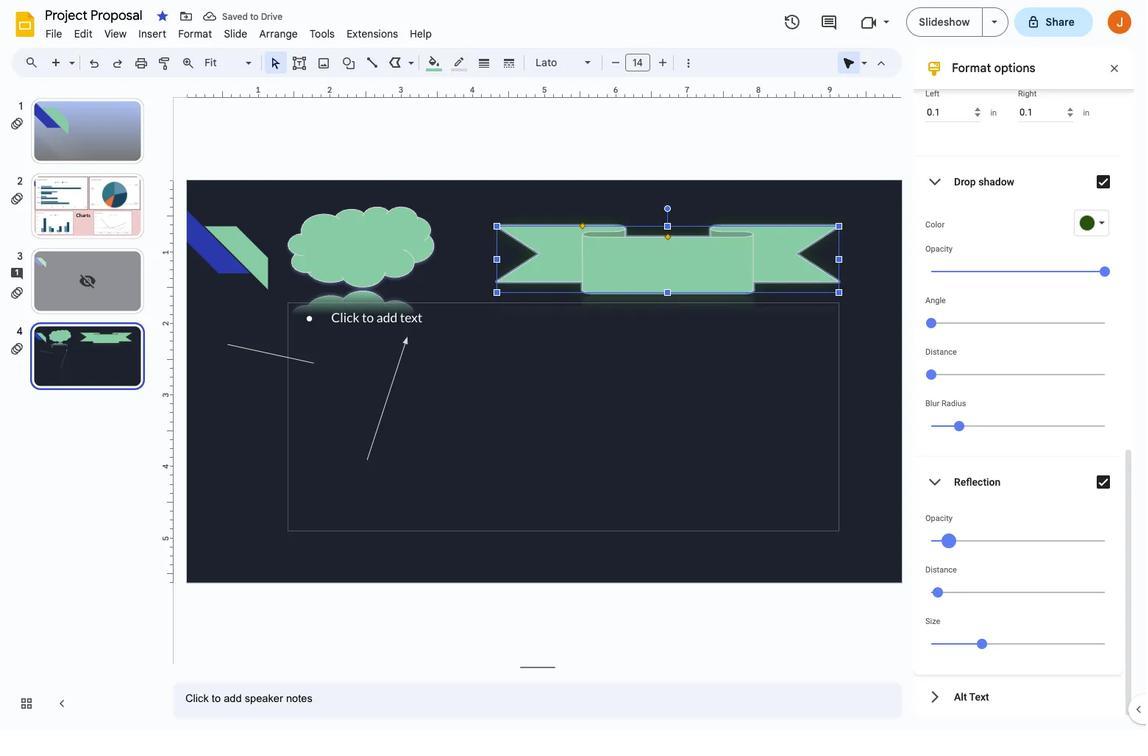Task type: describe. For each thing, give the bounding box(es) containing it.
distance image for first distance slider from the bottom of the format options section
[[934, 587, 944, 598]]

mode and view toolbar
[[838, 48, 894, 77]]

format for format options
[[953, 61, 992, 76]]

border dash list. line dash: solid selected. option
[[501, 52, 518, 73]]

tools
[[310, 27, 335, 40]]

menu bar inside menu bar banner
[[40, 19, 438, 43]]

insert image image
[[315, 52, 332, 73]]

right
[[1019, 89, 1038, 99]]

presentation options image
[[992, 21, 998, 24]]

slideshow button
[[907, 7, 983, 37]]

Zoom field
[[200, 52, 258, 74]]

saved to drive
[[222, 11, 283, 22]]

arrange menu item
[[254, 25, 304, 43]]

left
[[926, 89, 940, 99]]

0 horizontal spatial opacity image
[[942, 534, 957, 548]]

format for format
[[178, 27, 212, 40]]

size slider
[[926, 627, 1112, 660]]

Star checkbox
[[152, 6, 173, 27]]

opacity for first 'opacity' slider
[[926, 244, 953, 254]]

Font size field
[[626, 54, 657, 75]]

angle
[[926, 296, 947, 306]]

blur radius
[[926, 399, 967, 409]]

blur radius image
[[955, 421, 965, 431]]

0 vertical spatial opacity image
[[1101, 267, 1111, 277]]

main toolbar
[[43, 52, 700, 75]]

reflection
[[955, 476, 1002, 488]]

arrange
[[259, 27, 298, 40]]

alt
[[955, 691, 968, 703]]

1 opacity slider from the top
[[926, 254, 1112, 288]]

shape image
[[340, 52, 357, 73]]

help
[[410, 27, 432, 40]]

saved to drive button
[[200, 6, 286, 27]]

file
[[46, 27, 62, 40]]

menu bar banner
[[0, 0, 1147, 730]]

edit
[[74, 27, 93, 40]]

angle image
[[927, 318, 937, 328]]

select line image
[[405, 53, 414, 58]]

Font size text field
[[627, 54, 650, 71]]

distance for first distance slider from the bottom of the format options section
[[926, 565, 958, 575]]

drop shadow
[[955, 176, 1015, 188]]

opacity for second 'opacity' slider from the top of the format options section
[[926, 514, 953, 523]]

in for left
[[991, 108, 998, 117]]

blur
[[926, 399, 940, 409]]

radius
[[942, 399, 967, 409]]

format options section
[[914, 0, 1135, 719]]

size image
[[978, 639, 988, 649]]

slide menu item
[[218, 25, 254, 43]]

Zoom text field
[[202, 52, 244, 73]]

share
[[1047, 15, 1076, 29]]

slideshow
[[920, 15, 971, 29]]

help menu item
[[404, 25, 438, 43]]

drop
[[955, 176, 977, 188]]

slide
[[224, 27, 248, 40]]

2 distance slider from the top
[[926, 575, 1112, 609]]

Toggle shadow checkbox
[[1090, 167, 1119, 197]]

tools menu item
[[304, 25, 341, 43]]



Task type: vqa. For each thing, say whether or not it's contained in the screenshot.
2nd School Name / Degree
no



Task type: locate. For each thing, give the bounding box(es) containing it.
0 vertical spatial opacity
[[926, 244, 953, 254]]

1 distance slider from the top
[[926, 357, 1112, 391]]

insert menu item
[[133, 25, 172, 43]]

0 vertical spatial opacity slider
[[926, 254, 1112, 288]]

format options application
[[0, 0, 1147, 730]]

1 vertical spatial opacity
[[926, 514, 953, 523]]

in right the right padding, measured in inches. value must be between 0 and 2.1641 text field
[[1084, 108, 1090, 117]]

border weight list. 1px selected. option
[[476, 52, 493, 73]]

format left options at right
[[953, 61, 992, 76]]

in right 'left padding, measured in inches. value must be between 0 and 2.1641' text field
[[991, 108, 998, 117]]

1 horizontal spatial format
[[953, 61, 992, 76]]

alt text
[[955, 691, 990, 703]]

opacity slider
[[926, 254, 1112, 288], [926, 523, 1112, 557]]

menu bar containing file
[[40, 19, 438, 43]]

distance image for 1st distance slider from the top of the format options section
[[927, 370, 937, 380]]

menu bar
[[40, 19, 438, 43]]

1 in from the left
[[991, 108, 998, 117]]

angle slider
[[926, 306, 1112, 339]]

reflection tab
[[914, 457, 1123, 507]]

1 vertical spatial format
[[953, 61, 992, 76]]

1 vertical spatial opacity slider
[[926, 523, 1112, 557]]

size
[[926, 617, 941, 627]]

navigation inside format options application
[[0, 83, 162, 730]]

Right padding, measured in inches. Value must be between 0 and 2.1641 text field
[[1019, 102, 1074, 122]]

in
[[991, 108, 998, 117], [1084, 108, 1090, 117]]

1 distance from the top
[[926, 347, 958, 357]]

to
[[250, 11, 259, 22]]

format options
[[953, 61, 1036, 76]]

border color: dark 2 light gray 1 image
[[451, 52, 468, 71]]

share button
[[1015, 7, 1094, 37]]

format up zoom text box
[[178, 27, 212, 40]]

color
[[926, 220, 945, 230]]

navigation
[[0, 83, 162, 730]]

distance image
[[927, 370, 937, 380], [934, 587, 944, 598]]

new slide with layout image
[[66, 53, 75, 58]]

1 horizontal spatial opacity image
[[1101, 267, 1111, 277]]

1 opacity from the top
[[926, 244, 953, 254]]

2 opacity from the top
[[926, 514, 953, 523]]

2 distance from the top
[[926, 565, 958, 575]]

opacity slider down reflection tab
[[926, 523, 1112, 557]]

distance for 1st distance slider from the top of the format options section
[[926, 347, 958, 357]]

distance down angle image
[[926, 347, 958, 357]]

distance
[[926, 347, 958, 357], [926, 565, 958, 575]]

format inside section
[[953, 61, 992, 76]]

Left padding, measured in inches. Value must be between 0 and 2.1641 text field
[[926, 102, 982, 122]]

options
[[995, 61, 1036, 76]]

drop shadow tab
[[914, 157, 1123, 207]]

1 horizontal spatial in
[[1084, 108, 1090, 117]]

0 horizontal spatial in
[[991, 108, 998, 117]]

blur radius slider
[[926, 409, 1112, 442]]

lato
[[536, 56, 558, 69]]

1 vertical spatial distance slider
[[926, 575, 1112, 609]]

Menus field
[[18, 52, 51, 73]]

extensions menu item
[[341, 25, 404, 43]]

distance slider
[[926, 357, 1112, 391], [926, 575, 1112, 609]]

2 opacity slider from the top
[[926, 523, 1112, 557]]

opacity image
[[1101, 267, 1111, 277], [942, 534, 957, 548]]

alt text tab
[[914, 675, 1123, 719]]

view
[[104, 27, 127, 40]]

view menu item
[[99, 25, 133, 43]]

text
[[970, 691, 990, 703]]

opacity slider up angle slider
[[926, 254, 1112, 288]]

2 in from the left
[[1084, 108, 1090, 117]]

distance image up size
[[934, 587, 944, 598]]

opacity
[[926, 244, 953, 254], [926, 514, 953, 523]]

format inside menu item
[[178, 27, 212, 40]]

0 horizontal spatial format
[[178, 27, 212, 40]]

0 vertical spatial distance
[[926, 347, 958, 357]]

file menu item
[[40, 25, 68, 43]]

distance slider up blur radius slider at the right bottom
[[926, 357, 1112, 391]]

Toggle reflection checkbox
[[1090, 467, 1119, 497]]

1 vertical spatial opacity image
[[942, 534, 957, 548]]

0 vertical spatial distance slider
[[926, 357, 1112, 391]]

distance image up blur
[[927, 370, 937, 380]]

1 vertical spatial distance image
[[934, 587, 944, 598]]

font list. lato selected. option
[[536, 52, 576, 73]]

live pointer settings image
[[858, 53, 868, 58]]

extensions
[[347, 27, 398, 40]]

saved
[[222, 11, 248, 22]]

fill color: light 2 #82c7a5, close to light cyan 1 image
[[426, 52, 443, 71]]

insert
[[139, 27, 167, 40]]

distance up size
[[926, 565, 958, 575]]

0 vertical spatial distance image
[[927, 370, 937, 380]]

shadow
[[979, 176, 1015, 188]]

distance slider up the size slider
[[926, 575, 1112, 609]]

in for right
[[1084, 108, 1090, 117]]

drive
[[261, 11, 283, 22]]

format
[[178, 27, 212, 40], [953, 61, 992, 76]]

1 vertical spatial distance
[[926, 565, 958, 575]]

Rename text field
[[40, 6, 151, 24]]

edit menu item
[[68, 25, 99, 43]]

format menu item
[[172, 25, 218, 43]]

0 vertical spatial format
[[178, 27, 212, 40]]



